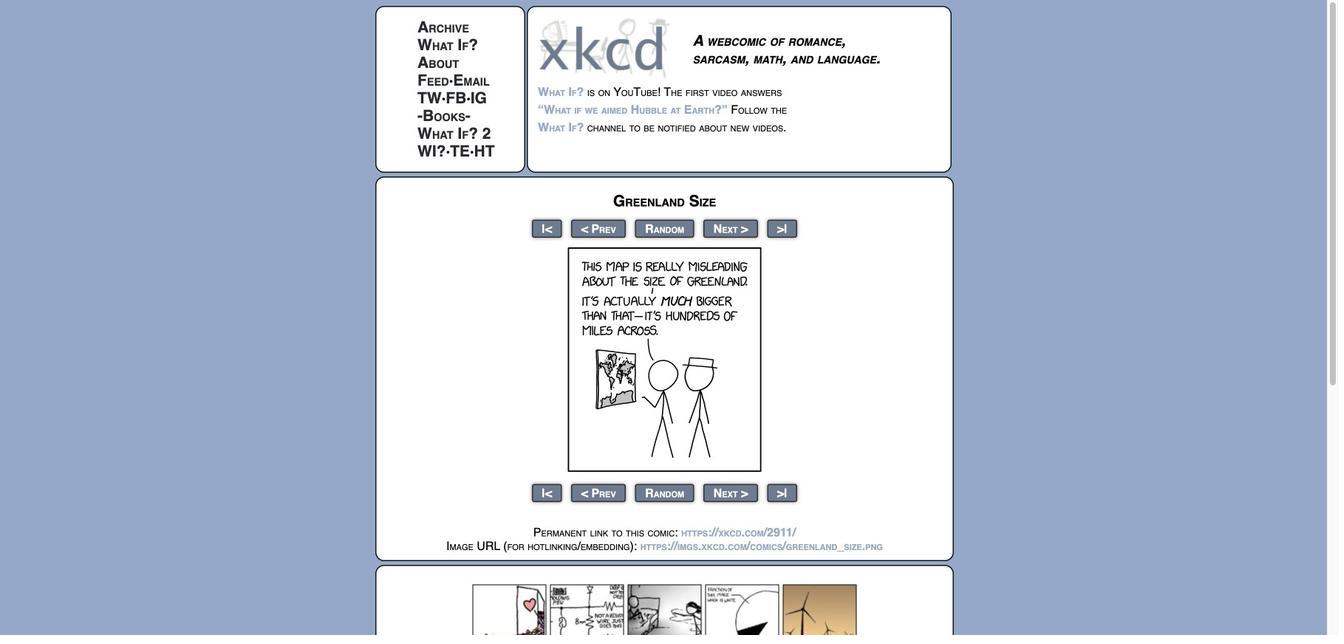 Task type: vqa. For each thing, say whether or not it's contained in the screenshot.
xkcd.com logo
yes



Task type: describe. For each thing, give the bounding box(es) containing it.
greenland size image
[[568, 248, 761, 472]]

selected comics image
[[472, 585, 857, 635]]



Task type: locate. For each thing, give the bounding box(es) containing it.
xkcd.com logo image
[[538, 17, 675, 78]]



